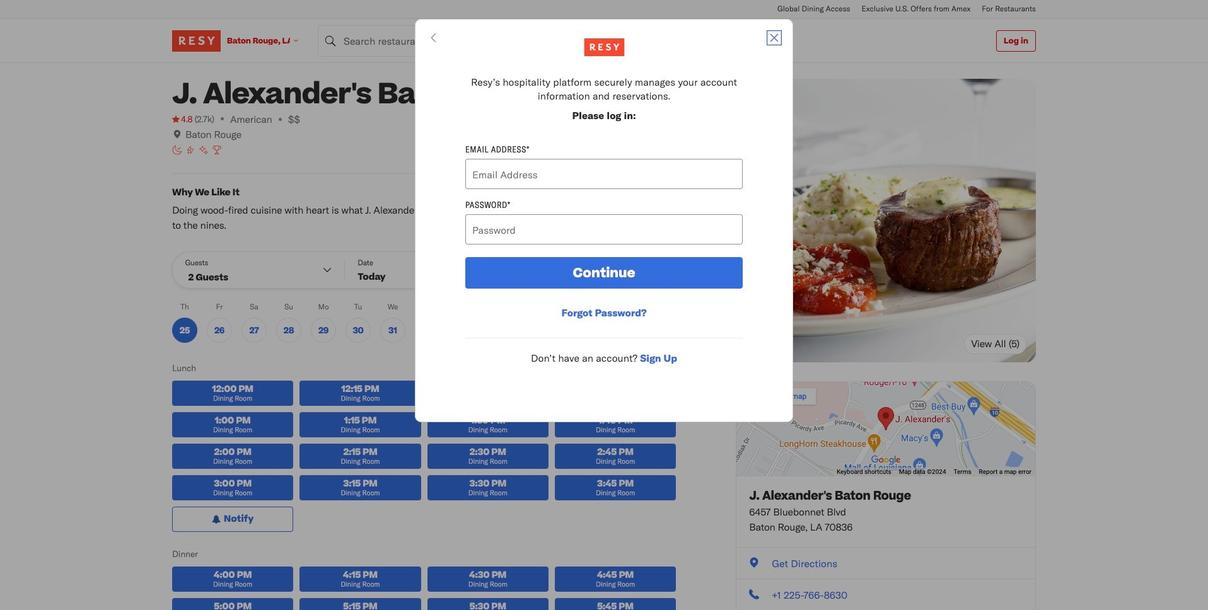 Task type: describe. For each thing, give the bounding box(es) containing it.
close image
[[769, 32, 780, 44]]

Search restaurants, cuisines, etc. text field
[[318, 25, 539, 56]]

Email Address email field
[[465, 159, 743, 189]]

resy logo image
[[584, 38, 625, 56]]

new on resy image
[[199, 145, 209, 155]]



Task type: locate. For each thing, give the bounding box(es) containing it.
None field
[[318, 25, 539, 56]]

back image
[[428, 32, 440, 44]]

(2.7k) reviews element
[[194, 113, 214, 125]]

Password password field
[[465, 215, 743, 245]]

4.8 out of 5 stars image
[[172, 113, 193, 125]]

climbing image
[[185, 145, 195, 155]]



